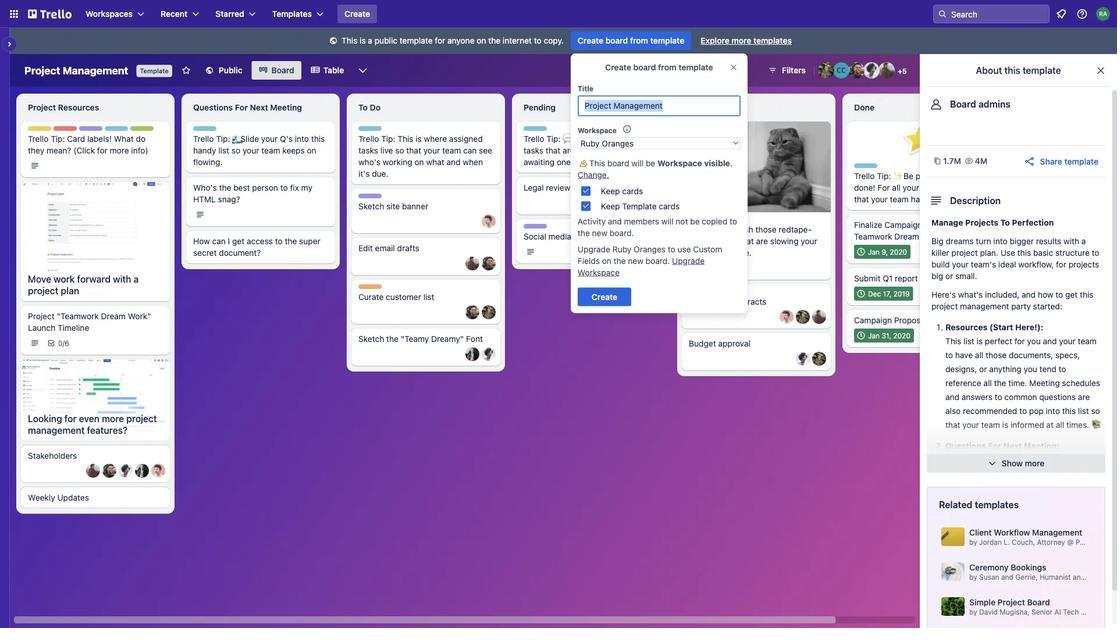 Task type: locate. For each thing, give the bounding box(es) containing it.
the right in
[[1047, 470, 1059, 479]]

tip: up mean?
[[51, 134, 65, 144]]

q's down questions for next meeting text field
[[280, 134, 293, 144]]

to inside upgrade ruby oranges to use custom fields on the new board.
[[668, 245, 676, 254]]

into up my
[[295, 134, 309, 144]]

0 vertical spatial chris (chris42642663) image
[[849, 62, 865, 79]]

team for sketch
[[384, 194, 402, 203]]

are inside resources (start here!): this list is perfect for you and your team to have all those documents, specs, designs, or anything you tend to reference all the time. meeting schedules and answers to common questions are also recommended to pop into this list so that your team is informed at all times. 📚
[[1079, 393, 1091, 402]]

weekly updates
[[28, 493, 89, 503]]

0 vertical spatial with
[[1064, 237, 1080, 246]]

0 horizontal spatial a
[[134, 274, 139, 285]]

big
[[932, 272, 944, 281]]

tip for trello tip: this is where assigned tasks live so that your team can see who's working on what and when it's due.
[[379, 127, 390, 135]]

2 by from the top
[[970, 608, 978, 617]]

0 horizontal spatial next
[[250, 103, 268, 112]]

2 vertical spatial design
[[524, 225, 547, 233]]

on inside questions for next meeting: never again forget that important question you thought of in the shower this morning! slide your q's into this handy list so your team keeps on flowing. 🌊
[[1060, 498, 1069, 507]]

report
[[896, 274, 919, 284]]

handy up who's
[[193, 146, 216, 155]]

create board from template inside create board from template link
[[578, 36, 685, 45]]

0 horizontal spatial meeting
[[270, 103, 302, 112]]

new down activity
[[593, 228, 608, 238]]

that down done!
[[855, 195, 870, 204]]

brooke (brooke94205718) image for the rightmost janelle (janelle549) icon
[[813, 352, 827, 366]]

2 jan from the top
[[869, 332, 880, 340]]

that up working
[[407, 146, 422, 155]]

get right i at the top of the page
[[232, 237, 245, 246]]

color: sky, title: "trello tip" element
[[105, 126, 136, 135], [193, 126, 225, 135], [359, 126, 390, 135], [524, 126, 555, 135], [855, 164, 886, 172], [689, 217, 721, 226]]

brooke (brooke94205718) image
[[797, 310, 811, 324]]

Search field
[[948, 5, 1050, 23]]

Pending text field
[[517, 98, 666, 117]]

keeps up fix
[[283, 146, 305, 155]]

0 vertical spatial templates
[[754, 36, 792, 45]]

next
[[250, 103, 268, 112], [1004, 442, 1023, 451]]

brooke (brooke94205718) image
[[819, 62, 835, 79], [647, 196, 661, 210], [482, 306, 496, 320], [813, 352, 827, 366]]

for for questions for next meeting: never again forget that important question you thought of in the shower this morning! slide your q's into this handy list so your team keeps on flowing. 🌊
[[989, 442, 1002, 451]]

will inside this board will be workspace visible . change.
[[632, 158, 644, 168]]

0 horizontal spatial design
[[79, 127, 103, 135]]

so inside questions for next meeting: never again forget that important question you thought of in the shower this morning! slide your q's into this handy list so your team keeps on flowing. 🌊
[[985, 498, 993, 507]]

tip for trello tip: 🌊slide your q's into this handy list so your team keeps on flowing.
[[214, 127, 225, 135]]

and inside keep cards keep template cards activity and members will not be copied to the new board.
[[608, 217, 622, 226]]

.
[[731, 158, 733, 168]]

0 horizontal spatial upgrade
[[578, 245, 611, 254]]

tip: left 💬for
[[547, 134, 561, 144]]

color: purple, title: "design team" element
[[79, 126, 123, 135], [359, 194, 402, 203], [524, 224, 567, 233]]

1 vertical spatial color: purple, title: "design team" element
[[359, 194, 402, 203]]

by for simple project board
[[970, 608, 978, 617]]

0 horizontal spatial questions
[[193, 103, 233, 112]]

show
[[1002, 459, 1024, 469]]

upgrade
[[578, 245, 611, 254], [673, 256, 705, 266]]

to inside who's the best person to fix my html snag?
[[281, 183, 288, 193]]

31,
[[882, 332, 892, 340]]

questions inside text field
[[193, 103, 233, 112]]

board. up ruby
[[610, 228, 634, 238]]

1 sketch from the top
[[359, 202, 385, 211]]

workspace left visible
[[658, 158, 703, 168]]

your inside trello tip trello tip: splash those redtape- heavy issues that are slowing your team down here.
[[801, 237, 818, 246]]

@
[[1068, 539, 1074, 547]]

template left star or unstar board image
[[140, 67, 169, 75]]

in
[[1038, 470, 1045, 479]]

that up the here.
[[740, 237, 755, 246]]

todd (todd05497623) image
[[482, 215, 496, 229], [631, 245, 645, 259], [780, 310, 794, 324]]

the inside resources (start here!): this list is perfect for you and your team to have all those documents, specs, designs, or anything you tend to reference all the time. meeting schedules and answers to common questions are also recommended to pop into this list so that your team is informed at all times. 📚
[[995, 379, 1007, 388]]

is left where
[[416, 134, 422, 144]]

tasks inside trello tip trello tip: 💬for those in-between tasks that are almost done but also awaiting one last step.
[[524, 146, 544, 155]]

4m
[[976, 156, 988, 166]]

tip: inside trello tip trello tip: ✨ be proud! you're done! for all your finished tasks that your team has hustled on.
[[878, 171, 892, 181]]

next for meeting:
[[1004, 442, 1023, 451]]

board left admins
[[951, 99, 977, 110]]

trello tip trello tip: 💬for those in-between tasks that are almost done but also awaiting one last step.
[[524, 127, 656, 167]]

color: purple, title: "design team" element for social media assets
[[524, 224, 567, 233]]

1 horizontal spatial management
[[961, 302, 1010, 312]]

tip: left the be
[[878, 171, 892, 181]]

morning!
[[962, 484, 996, 493]]

for inside questions for next meeting: never again forget that important question you thought of in the shower this morning! slide your q's into this handy list so your team keeps on flowing. 🌊
[[989, 442, 1002, 451]]

1 vertical spatial are
[[757, 237, 769, 246]]

team right social
[[549, 225, 567, 233]]

curate customer list link
[[359, 292, 494, 303]]

all
[[893, 183, 901, 193], [976, 351, 984, 360], [984, 379, 993, 388], [1057, 421, 1065, 430]]

down
[[710, 248, 731, 258]]

be
[[646, 158, 656, 168], [691, 217, 700, 226]]

customer
[[386, 293, 422, 302]]

flowing. inside trello tip trello tip: 🌊slide your q's into this handy list so your team keeps on flowing.
[[193, 158, 223, 167]]

this up my
[[311, 134, 325, 144]]

janelle (janelle549) image
[[482, 348, 496, 362], [797, 352, 811, 366], [119, 464, 133, 478]]

tip: inside trello tip trello tip: splash those redtape- heavy issues that are slowing your team down here.
[[712, 225, 726, 235]]

so inside resources (start here!): this list is perfect for you and your team to have all those documents, specs, designs, or anything you tend to reference all the time. meeting schedules and answers to common questions are also recommended to pop into this list so that your team is informed at all times. 📚
[[1092, 407, 1101, 416]]

related
[[940, 500, 973, 511]]

tip inside trello tip trello tip: 🌊slide your q's into this handy list so your team keeps on flowing.
[[214, 127, 225, 135]]

0 vertical spatial get
[[232, 237, 245, 246]]

this down the create button
[[342, 36, 358, 45]]

or right big
[[946, 272, 954, 281]]

your up small.
[[953, 260, 969, 270]]

template right share on the right top of page
[[1065, 157, 1099, 166]]

team inside trello tip trello tip: ✨ be proud! you're done! for all your finished tasks that your team has hustled on.
[[891, 195, 909, 204]]

team
[[262, 146, 280, 155], [443, 146, 461, 155], [891, 195, 909, 204], [689, 248, 708, 258], [1079, 337, 1098, 346], [982, 421, 1001, 430], [1014, 498, 1033, 507]]

small.
[[956, 272, 978, 281]]

create board from template link
[[571, 31, 692, 50]]

0 vertical spatial campaign
[[885, 220, 923, 230]]

meeting:
[[1025, 442, 1060, 451]]

2 horizontal spatial design
[[524, 225, 547, 233]]

2 horizontal spatial color: purple, title: "design team" element
[[524, 224, 567, 233]]

trello tip trello tip: this is where assigned tasks live so that your team can see who's working on what and when it's due.
[[359, 127, 493, 179]]

0 horizontal spatial ✨
[[894, 171, 902, 181]]

the inside questions for next meeting: never again forget that important question you thought of in the shower this morning! slide your q's into this handy list so your team keeps on flowing. 🌊
[[1047, 470, 1059, 479]]

this inside here's what's included, and how to get this project management party started:
[[1081, 290, 1094, 300]]

Blocked text field
[[682, 98, 831, 117]]

your inside big dreams turn into bigger results with a killer project plan. use this basic structure to build your team's ideal workflow, for projects big or small.
[[953, 260, 969, 270]]

that inside trello tip trello tip: this is where assigned tasks live so that your team can see who's working on what and when it's due.
[[407, 146, 422, 155]]

tip: left '🌊slide'
[[216, 134, 230, 144]]

1 vertical spatial design
[[359, 194, 382, 203]]

a inside move work forward with a project plan
[[134, 274, 139, 285]]

budget approval link
[[689, 338, 825, 350]]

designs,
[[946, 365, 978, 374]]

is inside trello tip trello tip: this is where assigned tasks live so that your team can see who's working on what and when it's due.
[[416, 134, 422, 144]]

color: lime, title: "halp" element
[[130, 126, 154, 135]]

here!):
[[1016, 323, 1044, 332]]

to inside text field
[[359, 103, 368, 112]]

edit email drafts
[[359, 244, 420, 253]]

javier (javier85303346) image down stakeholders link
[[86, 464, 100, 478]]

and down reference
[[946, 393, 960, 402]]

for
[[235, 103, 248, 112], [878, 183, 891, 193], [989, 442, 1002, 451]]

1 horizontal spatial chris (chris42642663) image
[[482, 257, 496, 271]]

questions inside questions for next meeting: never again forget that important question you thought of in the shower this morning! slide your q's into this handy list so your team keeps on flowing. 🌊
[[946, 442, 987, 451]]

0 vertical spatial stephen (stephen11674280) image
[[647, 245, 661, 259]]

team down 'slide'
[[1014, 498, 1033, 507]]

2 horizontal spatial a
[[1082, 237, 1087, 246]]

1 horizontal spatial for
[[878, 183, 891, 193]]

tip
[[125, 127, 136, 135], [214, 127, 225, 135], [379, 127, 390, 135], [545, 127, 555, 135], [875, 164, 886, 172], [710, 218, 721, 226]]

0 vertical spatial flowing.
[[193, 158, 223, 167]]

q's down in
[[1037, 484, 1050, 493]]

1 vertical spatial meeting
[[1030, 379, 1061, 388]]

jordan
[[980, 539, 1003, 547]]

with right forward
[[113, 274, 131, 285]]

tasks up the "on."
[[954, 183, 974, 193]]

on right fields
[[603, 256, 612, 266]]

to left the use
[[668, 245, 676, 254]]

1 vertical spatial management
[[1033, 528, 1083, 538]]

move work forward with a project plan link
[[21, 269, 170, 302]]

for inside big dreams turn into bigger results with a killer project plan. use this basic structure to build your team's ideal workflow, for projects big or small.
[[1057, 260, 1067, 270]]

0 horizontal spatial to
[[359, 103, 368, 112]]

1 horizontal spatial upgrade
[[673, 256, 705, 266]]

0 vertical spatial design
[[79, 127, 103, 135]]

templates
[[754, 36, 792, 45], [976, 500, 1020, 511]]

1 horizontal spatial flowing.
[[1072, 498, 1101, 507]]

1 vertical spatial for
[[878, 183, 891, 193]]

team left has
[[891, 195, 909, 204]]

project up launch at the left of the page
[[28, 312, 55, 321]]

for inside trello tip trello tip: ✨ be proud! you're done! for all your finished tasks that your team has hustled on.
[[878, 183, 891, 193]]

your down recommended in the right bottom of the page
[[963, 421, 980, 430]]

create down create board from template link
[[606, 63, 632, 72]]

templates down 'slide'
[[976, 500, 1020, 511]]

upgrade inside upgrade ruby oranges to use custom fields on the new board.
[[578, 245, 611, 254]]

template
[[140, 67, 169, 75], [623, 201, 657, 211]]

trello tip trello tip: ✨ be proud! you're done! for all your finished tasks that your team has hustled on.
[[855, 164, 974, 204]]

the down anything
[[995, 379, 1007, 388]]

this up 'change.'
[[590, 158, 606, 168]]

are for almost
[[563, 146, 575, 155]]

the up snag?
[[219, 183, 231, 193]]

1 vertical spatial ✨
[[944, 232, 952, 242]]

team left "banner"
[[384, 194, 402, 203]]

search image
[[939, 9, 948, 19]]

workspace down fields
[[578, 268, 620, 277]]

workspace up almost
[[578, 126, 617, 135]]

campaign up 31,
[[855, 316, 893, 325]]

team down the assigned
[[443, 146, 461, 155]]

0 vertical spatial are
[[563, 146, 575, 155]]

1 vertical spatial flowing.
[[1072, 498, 1101, 507]]

will down but
[[632, 158, 644, 168]]

be
[[904, 171, 914, 181]]

1 vertical spatial management
[[28, 425, 85, 436]]

tip: inside the "trello tip: card labels! what do they mean? (click for more info)"
[[51, 134, 65, 144]]

next up forget
[[1004, 442, 1023, 451]]

common
[[1005, 393, 1038, 402]]

2 vertical spatial for
[[989, 442, 1002, 451]]

1 vertical spatial board.
[[646, 256, 670, 266]]

for left anyone on the left
[[435, 36, 446, 45]]

with inside move work forward with a project plan
[[113, 274, 131, 285]]

sketch the "teamy dreamy" font
[[359, 335, 483, 344]]

new inside keep cards keep template cards activity and members will not be copied to the new board.
[[593, 228, 608, 238]]

keeps inside trello tip trello tip: 🌊slide your q's into this handy list so your team keeps on flowing.
[[283, 146, 305, 155]]

jan for finalize
[[869, 248, 880, 256]]

1 horizontal spatial tasks
[[524, 146, 544, 155]]

sm image
[[328, 36, 340, 47], [578, 158, 590, 169]]

this up working
[[398, 134, 414, 144]]

Questions For Next Meeting text field
[[186, 98, 335, 117]]

javier (javier85303346) image
[[466, 257, 480, 271], [813, 310, 827, 324], [86, 464, 100, 478]]

sketch down curate
[[359, 335, 385, 344]]

0 vertical spatial template
[[140, 67, 169, 75]]

0 horizontal spatial board
[[272, 66, 295, 75]]

tip: inside trello tip trello tip: this is where assigned tasks live so that your team can see who's working on what and when it's due.
[[382, 134, 396, 144]]

upgrade for upgrade ruby oranges to use custom fields on the new board.
[[578, 245, 611, 254]]

tip for trello tip: 💬for those in-between tasks that are almost done but also awaiting one last step.
[[545, 127, 555, 135]]

stephen (stephen11674280) image
[[647, 245, 661, 259], [466, 348, 480, 362]]

questions down "public" button at the top left of the page
[[193, 103, 233, 112]]

1 horizontal spatial questions
[[946, 442, 987, 451]]

bookings
[[1012, 563, 1047, 573]]

those inside trello tip trello tip: splash those redtape- heavy issues that are slowing your team down here.
[[756, 225, 777, 235]]

by for client workflow management
[[970, 539, 978, 547]]

2 vertical spatial team
[[549, 225, 567, 233]]

freelancer contracts link
[[689, 296, 825, 308]]

0 horizontal spatial get
[[232, 237, 245, 246]]

anyone
[[448, 36, 475, 45]]

you down again
[[981, 470, 994, 479]]

on
[[477, 36, 486, 45], [307, 146, 317, 155], [415, 158, 424, 167], [603, 256, 612, 266], [1060, 498, 1069, 507]]

team
[[104, 127, 123, 135], [384, 194, 402, 203], [549, 225, 567, 233]]

0 vertical spatial next
[[250, 103, 268, 112]]

2020 for campaign
[[891, 248, 908, 256]]

sm image up table
[[328, 36, 340, 47]]

chris (chris42642663) image
[[631, 196, 645, 210], [466, 306, 480, 320]]

To Do text field
[[352, 98, 501, 117]]

1 jan from the top
[[869, 248, 880, 256]]

2 vertical spatial a
[[134, 274, 139, 285]]

board for board admins
[[951, 99, 977, 110]]

project down "here's"
[[932, 302, 959, 312]]

project inside board name text field
[[24, 64, 60, 77]]

team's
[[972, 260, 997, 270]]

that up one
[[546, 146, 561, 155]]

0 horizontal spatial sm image
[[328, 36, 340, 47]]

resources inside resources (start here!): this list is perfect for you and your team to have all those documents, specs, designs, or anything you tend to reference all the time. meeting schedules and answers to common questions are also recommended to pop into this list so that your team is informed at all times. 📚
[[946, 323, 988, 332]]

use
[[1001, 248, 1016, 258]]

✨ inside finalize campaign name: teamwork dream work ✨
[[944, 232, 952, 242]]

will left not at the top right of the page
[[662, 217, 674, 226]]

fields
[[578, 256, 600, 266]]

janelle (janelle549) image left stephen (stephen11674280) icon
[[119, 464, 133, 478]]

1 vertical spatial campaign
[[855, 316, 893, 325]]

0 vertical spatial sm image
[[328, 36, 340, 47]]

color: purple, title: "design team" element down legal review
[[524, 224, 567, 233]]

into inside questions for next meeting: never again forget that important question you thought of in the shower this morning! slide your q's into this handy list so your team keeps on flowing. 🌊
[[1052, 484, 1066, 493]]

0 horizontal spatial janelle (janelle549) image
[[119, 464, 133, 478]]

tip: for trello tip: ✨ be proud! you're done! for all your finished tasks that your team has hustled on.
[[878, 171, 892, 181]]

Project Resources text field
[[21, 98, 170, 117]]

1 by from the top
[[970, 539, 978, 547]]

trello tip: 💬for those in-between tasks that are almost done but also awaiting one last step. link
[[524, 133, 659, 168]]

those up slowing
[[756, 225, 777, 235]]

or inside resources (start here!): this list is perfect for you and your team to have all those documents, specs, designs, or anything you tend to reference all the time. meeting schedules and answers to common questions are also recommended to pop into this list so that your team is informed at all times. 📚
[[980, 365, 988, 374]]

tip inside trello tip trello tip: 💬for those in-between tasks that are almost done but also awaiting one last step.
[[545, 127, 555, 135]]

project up project resources
[[24, 64, 60, 77]]

board inside this board will be workspace visible . change.
[[608, 158, 630, 168]]

0 horizontal spatial also
[[640, 146, 656, 155]]

color: orange, title: "one more step" element
[[359, 285, 382, 289]]

for
[[435, 36, 446, 45], [97, 146, 108, 155], [1057, 260, 1067, 270], [1015, 337, 1026, 346], [64, 413, 77, 425]]

cards
[[623, 186, 644, 196], [659, 201, 680, 211]]

1 horizontal spatial board
[[951, 99, 977, 110]]

create right copy.
[[578, 36, 604, 45]]

2 horizontal spatial board
[[1028, 598, 1051, 608]]

and right what
[[447, 158, 461, 167]]

0 vertical spatial ✨
[[894, 171, 902, 181]]

tasks up who's on the left of the page
[[359, 146, 379, 155]]

even
[[79, 413, 100, 425]]

results
[[1037, 237, 1062, 246]]

board up senior
[[1028, 598, 1051, 608]]

flowing. inside questions for next meeting: never again forget that important question you thought of in the shower this morning! slide your q's into this handy list so your team keeps on flowing. 🌊
[[1072, 498, 1101, 507]]

1 horizontal spatial javier (javier85303346) image
[[466, 257, 480, 271]]

on.
[[957, 195, 969, 204]]

cards up not at the top right of the page
[[659, 201, 680, 211]]

0 vertical spatial q's
[[280, 134, 293, 144]]

0 vertical spatial upgrade
[[578, 245, 611, 254]]

be inside this board will be workspace visible . change.
[[646, 158, 656, 168]]

for inside text field
[[235, 103, 248, 112]]

get inside how can i get access to the super secret document?
[[232, 237, 245, 246]]

1 horizontal spatial template
[[623, 201, 657, 211]]

launch
[[28, 323, 55, 333]]

todd (todd05497623) image for right stephen (stephen11674280) image
[[631, 245, 645, 259]]

next for meeting
[[250, 103, 268, 112]]

proud!
[[916, 171, 941, 181]]

or inside big dreams turn into bigger results with a killer project plan. use this basic structure to build your team's ideal workflow, for projects big or small.
[[946, 272, 954, 281]]

0 horizontal spatial stephen (stephen11674280) image
[[466, 348, 480, 362]]

dec
[[869, 290, 882, 298]]

1 vertical spatial those
[[756, 225, 777, 235]]

0 vertical spatial resources
[[58, 103, 99, 112]]

1 horizontal spatial board.
[[646, 256, 670, 266]]

more inside button
[[1026, 459, 1045, 469]]

todd (todd05497623) image
[[151, 464, 165, 478]]

for down structure
[[1057, 260, 1067, 270]]

2 sketch from the top
[[359, 335, 385, 344]]

the inside who's the best person to fix my html snag?
[[219, 183, 231, 193]]

more up the of
[[1026, 459, 1045, 469]]

pending
[[524, 103, 556, 112]]

management inside client workflow management by jordan l. couch, attorney @ palace law
[[1033, 528, 1083, 538]]

1 horizontal spatial ✨
[[944, 232, 952, 242]]

1 horizontal spatial handy
[[946, 498, 969, 507]]

important
[[1035, 456, 1072, 465]]

chris (chris42642663) image
[[849, 62, 865, 79], [482, 257, 496, 271], [102, 464, 116, 478]]

this
[[342, 36, 358, 45], [398, 134, 414, 144], [590, 158, 606, 168], [946, 337, 962, 346]]

design
[[79, 127, 103, 135], [359, 194, 382, 203], [524, 225, 547, 233]]

0 horizontal spatial keeps
[[283, 146, 305, 155]]

the down activity
[[578, 228, 590, 238]]

design inside the design team social media assets
[[524, 225, 547, 233]]

board for board
[[272, 66, 295, 75]]

to right copied
[[730, 217, 738, 226]]

jan left 9,
[[869, 248, 880, 256]]

those for slowing
[[756, 225, 777, 235]]

the inside keep cards keep template cards activity and members will not be copied to the new board.
[[578, 228, 590, 238]]

1 horizontal spatial color: purple, title: "design team" element
[[359, 194, 402, 203]]

project down dreams
[[952, 248, 979, 258]]

1 vertical spatial chris (chris42642663) image
[[482, 257, 496, 271]]

None submit
[[578, 288, 632, 307]]

tip: for trello tip: this is where assigned tasks live so that your team can see who's working on what and when it's due.
[[382, 134, 396, 144]]

1 horizontal spatial are
[[757, 237, 769, 246]]

javier (javier85303346) image for edit email drafts
[[466, 257, 480, 271]]

color: sky, title: "trello tip" element for trello tip: ✨ be proud! you're done! for all your finished tasks that your team has hustled on.
[[855, 164, 886, 172]]

management down looking
[[28, 425, 85, 436]]

do
[[370, 103, 381, 112]]

those up almost
[[586, 134, 607, 144]]

javier (javier85303346) image
[[879, 62, 896, 79]]

are for slowing
[[757, 237, 769, 246]]

2 vertical spatial javier (javier85303346) image
[[86, 464, 100, 478]]

team inside design team sketch site banner
[[384, 194, 402, 203]]

0 horizontal spatial are
[[563, 146, 575, 155]]

copied
[[702, 217, 728, 226]]

1 vertical spatial create
[[578, 36, 604, 45]]

1 horizontal spatial those
[[756, 225, 777, 235]]

your up what
[[424, 146, 440, 155]]

create board from template
[[578, 36, 685, 45], [606, 63, 714, 72]]

who's
[[359, 158, 381, 167]]

template inside the share template button
[[1065, 157, 1099, 166]]

you
[[1028, 337, 1042, 346], [1025, 365, 1038, 374], [981, 470, 994, 479]]

0 vertical spatial keeps
[[283, 146, 305, 155]]

tip: inside trello tip trello tip: 💬for those in-between tasks that are almost done but also awaiting one last step.
[[547, 134, 561, 144]]

drafts
[[397, 244, 420, 253]]

project for project "teamwork dream work" launch timeline
[[28, 312, 55, 321]]

design inside design team sketch site banner
[[359, 194, 382, 203]]

and up party
[[1023, 290, 1037, 300]]

document?
[[219, 248, 261, 258]]

david
[[980, 608, 999, 617]]

for for questions for next meeting
[[235, 103, 248, 112]]

1 vertical spatial handy
[[946, 498, 969, 507]]

0 horizontal spatial be
[[646, 158, 656, 168]]

tasks inside trello tip trello tip: ✨ be proud! you're done! for all your finished tasks that your team has hustled on.
[[954, 183, 974, 193]]

by
[[970, 539, 978, 547], [970, 608, 978, 617]]

project inside text box
[[28, 103, 56, 112]]

0 vertical spatial meeting
[[270, 103, 302, 112]]

caity (caity) image
[[834, 62, 850, 79]]

your down the redtape-
[[801, 237, 818, 246]]

of
[[1028, 470, 1036, 479]]

new down ruby
[[628, 256, 644, 266]]

to inside keep cards keep template cards activity and members will not be copied to the new board.
[[730, 217, 738, 226]]

your down the of
[[1018, 484, 1035, 493]]

plan.
[[981, 248, 999, 258]]

simple project board by david mugisha, senior ai tech delivery an
[[970, 598, 1118, 617]]

tend
[[1040, 365, 1057, 374]]

finalize
[[855, 220, 883, 230]]

templates up filters button
[[754, 36, 792, 45]]

and inside here's what's included, and how to get this project management party started:
[[1023, 290, 1037, 300]]

1 horizontal spatial a
[[368, 36, 373, 45]]

1 vertical spatial can
[[212, 237, 226, 246]]

all up the answers
[[984, 379, 993, 388]]

1 vertical spatial template
[[623, 201, 657, 211]]

handy inside trello tip trello tip: 🌊slide your q's into this handy list so your team keeps on flowing.
[[193, 146, 216, 155]]

0 horizontal spatial create
[[345, 9, 370, 19]]

trello tip: card labels! what do they mean? (click for more info)
[[28, 134, 148, 155]]

trello tip trello tip: 🌊slide your q's into this handy list so your team keeps on flowing.
[[193, 127, 325, 167]]

template left explore
[[651, 36, 685, 45]]

that up the of
[[1018, 456, 1033, 465]]

0 horizontal spatial new
[[593, 228, 608, 238]]

0 horizontal spatial handy
[[193, 146, 216, 155]]

dream left work at top
[[895, 232, 920, 242]]

attorney
[[1038, 539, 1066, 547]]

2 vertical spatial board
[[1028, 598, 1051, 608]]

will
[[632, 158, 644, 168], [662, 217, 674, 226]]

1 horizontal spatial dream
[[895, 232, 920, 242]]

for left even
[[64, 413, 77, 425]]

dreamy"
[[432, 335, 464, 344]]

0 horizontal spatial q's
[[280, 134, 293, 144]]

project for project resources
[[28, 103, 56, 112]]

2020 for proposal
[[894, 332, 911, 340]]

1 vertical spatial sm image
[[578, 158, 590, 169]]

about this template
[[977, 65, 1062, 76]]

also right but
[[640, 146, 656, 155]]

2020 right 31,
[[894, 332, 911, 340]]

meeting inside questions for next meeting text field
[[270, 103, 302, 112]]

1 horizontal spatial meeting
[[1030, 379, 1061, 388]]

tasks inside trello tip trello tip: this is where assigned tasks live so that your team can see who's working on what and when it's due.
[[359, 146, 379, 155]]

project inside move work forward with a project plan
[[28, 286, 58, 297]]

upgrade ruby oranges to use custom fields on the new board.
[[578, 245, 723, 266]]

more right explore
[[732, 36, 752, 45]]

by down client
[[970, 539, 978, 547]]

star image
[[902, 122, 939, 159]]

tasks for live
[[359, 146, 379, 155]]

0 vertical spatial those
[[586, 134, 607, 144]]

reference
[[946, 379, 982, 388]]

tip inside trello tip trello tip: ✨ be proud! you're done! for all your finished tasks that your team has hustled on.
[[875, 164, 886, 172]]

2 vertical spatial you
[[981, 470, 994, 479]]

meeting inside resources (start here!): this list is perfect for you and your team to have all those documents, specs, designs, or anything you tend to reference all the time. meeting schedules and answers to common questions are also recommended to pop into this list so that your team is informed at all times. 📚
[[1030, 379, 1061, 388]]

upgrade down social media assets link
[[578, 245, 611, 254]]

that up never at the bottom of page
[[946, 421, 961, 430]]

trello inside the "trello tip: card labels! what do they mean? (click for more info)"
[[28, 134, 49, 144]]

project resources
[[28, 103, 99, 112]]

site
[[387, 202, 400, 211]]

more up features?
[[102, 413, 124, 425]]

0 vertical spatial board
[[272, 66, 295, 75]]

all right have
[[976, 351, 984, 360]]

1 vertical spatial stephen (stephen11674280) image
[[466, 348, 480, 362]]

2 horizontal spatial those
[[986, 351, 1007, 360]]

that inside resources (start here!): this list is perfect for you and your team to have all those documents, specs, designs, or anything you tend to reference all the time. meeting schedules and answers to common questions are also recommended to pop into this list so that your team is informed at all times. 📚
[[946, 421, 961, 430]]

big
[[932, 237, 944, 246]]

by inside simple project board by david mugisha, senior ai tech delivery an
[[970, 608, 978, 617]]



Task type: vqa. For each thing, say whether or not it's contained in the screenshot.
1st The Project from left
no



Task type: describe. For each thing, give the bounding box(es) containing it.
project management
[[24, 64, 128, 77]]

pop
[[1030, 407, 1044, 416]]

review
[[546, 183, 571, 193]]

those inside resources (start here!): this list is perfect for you and your team to have all those documents, specs, designs, or anything you tend to reference all the time. meeting schedules and answers to common questions are also recommended to pop into this list so that your team is informed at all times. 📚
[[986, 351, 1007, 360]]

template inside create board from template link
[[651, 36, 685, 45]]

this inside this board will be workspace visible . change.
[[590, 158, 606, 168]]

board. inside upgrade ruby oranges to use custom fields on the new board.
[[646, 256, 670, 266]]

i
[[228, 237, 230, 246]]

the inside upgrade ruby oranges to use custom fields on the new board.
[[614, 256, 626, 266]]

this right about
[[1005, 65, 1021, 76]]

"teamwork
[[57, 312, 99, 321]]

you inside questions for next meeting: never again forget that important question you thought of in the shower this morning! slide your q's into this handy list so your team keeps on flowing. 🌊
[[981, 470, 994, 479]]

list inside questions for next meeting: never again forget that important question you thought of in the shower this morning! slide your q's into this handy list so your team keeps on flowing. 🌊
[[971, 498, 982, 507]]

project inside simple project board by david mugisha, senior ai tech delivery an
[[998, 598, 1026, 608]]

keeps inside questions for next meeting: never again forget that important question you thought of in the shower this morning! slide your q's into this handy list so your team keeps on flowing. 🌊
[[1035, 498, 1058, 507]]

color: sky, title: "trello tip" element for trello tip: 💬for those in-between tasks that are almost done but also awaiting one last step.
[[524, 126, 555, 135]]

all inside trello tip trello tip: ✨ be proud! you're done! for all your finished tasks that your team has hustled on.
[[893, 183, 901, 193]]

the left internet
[[489, 36, 501, 45]]

chris (chris42642663) image for edit email drafts
[[482, 257, 496, 271]]

teamwork
[[855, 232, 893, 242]]

2 horizontal spatial chris (chris42642663) image
[[849, 62, 865, 79]]

more inside looking for even more project management features?
[[102, 413, 124, 425]]

to left copy.
[[534, 36, 542, 45]]

1 horizontal spatial janelle (janelle549) image
[[482, 348, 496, 362]]

0 vertical spatial board
[[606, 36, 628, 45]]

color: yellow, title: "copy request" element
[[28, 126, 51, 131]]

finalize campaign name: teamwork dream work ✨ link
[[855, 220, 990, 243]]

new inside upgrade ruby oranges to use custom fields on the new board.
[[628, 256, 644, 266]]

team down recommended in the right bottom of the page
[[982, 421, 1001, 430]]

create inside button
[[345, 9, 370, 19]]

will inside keep cards keep template cards activity and members will not be copied to the new board.
[[662, 217, 674, 226]]

brooke (brooke94205718) image for rightmost chris (chris42642663) image
[[647, 196, 661, 210]]

done!
[[855, 183, 876, 193]]

assigned
[[449, 134, 483, 144]]

this down 'question'
[[946, 484, 960, 493]]

board link
[[252, 61, 302, 80]]

this inside trello tip trello tip: 🌊slide your q's into this handy list so your team keeps on flowing.
[[311, 134, 325, 144]]

turn
[[977, 237, 992, 246]]

workspace inside upgrade workspace
[[578, 268, 620, 277]]

explore more templates link
[[694, 31, 799, 50]]

that inside trello tip trello tip: ✨ be proud! you're done! for all your finished tasks that your team has hustled on.
[[855, 195, 870, 204]]

best
[[234, 183, 250, 193]]

Board name text field
[[19, 61, 134, 80]]

management inside here's what's included, and how to get this project management party started:
[[961, 302, 1010, 312]]

janelle (janelle549) image
[[864, 62, 880, 79]]

to left pop
[[1020, 407, 1028, 416]]

1.7m
[[944, 156, 962, 166]]

legal review
[[524, 183, 571, 193]]

share template button
[[1025, 155, 1099, 168]]

template right public
[[400, 36, 433, 45]]

sketch the "teamy dreamy" font link
[[359, 334, 494, 345]]

that inside trello tip trello tip: 💬for those in-between tasks that are almost done but also awaiting one last step.
[[546, 146, 561, 155]]

💬for
[[563, 134, 584, 144]]

template down explore
[[679, 63, 714, 72]]

awaiting
[[524, 158, 555, 167]]

✨ inside trello tip trello tip: ✨ be proud! you're done! for all your finished tasks that your team has hustled on.
[[894, 171, 902, 181]]

2 horizontal spatial create
[[606, 63, 632, 72]]

it's
[[359, 169, 370, 179]]

open information menu image
[[1077, 8, 1089, 20]]

dream inside finalize campaign name: teamwork dream work ✨
[[895, 232, 920, 242]]

questions for questions for next meeting: never again forget that important question you thought of in the shower this morning! slide your q's into this handy list so your team keeps on flowing. 🌊
[[946, 442, 987, 451]]

admins
[[979, 99, 1011, 110]]

0 vertical spatial todd (todd05497623) image
[[482, 215, 496, 229]]

recommended
[[964, 407, 1018, 416]]

+ 5
[[899, 67, 908, 75]]

is down recommended in the right bottom of the page
[[1003, 421, 1009, 430]]

the left "teamy
[[387, 335, 399, 344]]

on right anyone on the left
[[477, 36, 486, 45]]

your up specs, on the bottom right
[[1060, 337, 1077, 346]]

into inside resources (start here!): this list is perfect for you and your team to have all those documents, specs, designs, or anything you tend to reference all the time. meeting schedules and answers to common questions are also recommended to pop into this list so that your team is informed at all times. 📚
[[1047, 407, 1061, 416]]

on inside trello tip trello tip: 🌊slide your q's into this handy list so your team keeps on flowing.
[[307, 146, 317, 155]]

finished
[[922, 183, 952, 193]]

1 vertical spatial board
[[634, 63, 657, 72]]

those for almost
[[586, 134, 607, 144]]

resources inside text box
[[58, 103, 99, 112]]

to right "tend"
[[1060, 365, 1067, 374]]

dream inside project "teamwork dream work" launch timeline
[[101, 312, 126, 321]]

filters
[[783, 66, 806, 75]]

share
[[1041, 157, 1063, 166]]

chris (chris42642663) image for stakeholders
[[102, 464, 116, 478]]

also inside resources (start here!): this list is perfect for you and your team to have all those documents, specs, designs, or anything you tend to reference all the time. meeting schedules and answers to common questions are also recommended to pop into this list so that your team is informed at all times. 📚
[[946, 407, 962, 416]]

1 horizontal spatial stephen (stephen11674280) image
[[647, 245, 661, 259]]

to left have
[[946, 351, 954, 360]]

client
[[970, 528, 993, 538]]

your down the be
[[903, 183, 920, 193]]

questions for questions for next meeting
[[193, 103, 233, 112]]

color: sky, title: "trello tip" element for trello tip: this is where assigned tasks live so that your team can see who's working on what and when it's due.
[[359, 126, 390, 135]]

1 horizontal spatial sm image
[[578, 158, 590, 169]]

0 vertical spatial workspace
[[578, 126, 617, 135]]

project "teamwork dream work" launch timeline link
[[28, 311, 163, 334]]

that inside questions for next meeting: never again forget that important question you thought of in the shower this morning! slide your q's into this handy list so your team keeps on flowing. 🌊
[[1018, 456, 1033, 465]]

is left public
[[360, 36, 366, 45]]

this inside resources (start here!): this list is perfect for you and your team to have all those documents, specs, designs, or anything you tend to reference all the time. meeting schedules and answers to common questions are also recommended to pop into this list so that your team is informed at all times. 📚
[[1063, 407, 1077, 416]]

0 / 6
[[58, 339, 69, 348]]

template right about
[[1024, 65, 1062, 76]]

1 horizontal spatial from
[[659, 63, 677, 72]]

primary element
[[0, 0, 1118, 28]]

0 vertical spatial team
[[104, 127, 123, 135]]

project inside here's what's included, and how to get this project management party started:
[[932, 302, 959, 312]]

blocked
[[689, 103, 721, 112]]

design for social
[[524, 225, 547, 233]]

this inside big dreams turn into bigger results with a killer project plan. use this basic structure to build your team's ideal workflow, for projects big or small.
[[1018, 248, 1032, 258]]

more inside the "trello tip: card labels! what do they mean? (click for more info)"
[[110, 146, 129, 155]]

trello tip: card labels! what do they mean? (click for more info) link
[[28, 133, 163, 157]]

into inside trello tip trello tip: 🌊slide your q's into this handy list so your team keeps on flowing.
[[295, 134, 309, 144]]

for inside the "trello tip: card labels! what do they mean? (click for more info)"
[[97, 146, 108, 155]]

upgrade workspace link
[[578, 256, 705, 277]]

info)
[[131, 146, 148, 155]]

change.
[[578, 170, 609, 180]]

2 keep from the top
[[601, 201, 620, 211]]

features?
[[87, 425, 128, 436]]

design for sketch
[[359, 194, 382, 203]]

list inside trello tip trello tip: 🌊slide your q's into this handy list so your team keeps on flowing.
[[219, 146, 229, 155]]

this inside trello tip trello tip: this is where assigned tasks live so that your team can see who's working on what and when it's due.
[[398, 134, 414, 144]]

curate
[[359, 293, 384, 302]]

this inside resources (start here!): this list is perfect for you and your team to have all those documents, specs, designs, or anything you tend to reference all the time. meeting schedules and answers to common questions are also recommended to pop into this list so that your team is informed at all times. 📚
[[946, 337, 962, 346]]

project for project management
[[24, 64, 60, 77]]

Title text field
[[578, 95, 741, 116]]

mugisha,
[[1001, 608, 1030, 617]]

team inside trello tip trello tip: 🌊slide your q's into this handy list so your team keeps on flowing.
[[262, 146, 280, 155]]

related templates
[[940, 500, 1020, 511]]

handy inside questions for next meeting: never again forget that important question you thought of in the shower this morning! slide your q's into this handy list so your team keeps on flowing. 🌊
[[946, 498, 969, 507]]

oranges
[[634, 245, 666, 254]]

0 vertical spatial a
[[368, 36, 373, 45]]

on inside trello tip trello tip: this is where assigned tasks live so that your team can see who's working on what and when it's due.
[[415, 158, 424, 167]]

can inside how can i get access to the super secret document?
[[212, 237, 226, 246]]

all right at
[[1057, 421, 1065, 430]]

slowing
[[771, 237, 799, 246]]

team inside trello tip trello tip: this is where assigned tasks live so that your team can see who's working on what and when it's due.
[[443, 146, 461, 155]]

that inside trello tip trello tip: splash those redtape- heavy issues that are slowing your team down here.
[[740, 237, 755, 246]]

trello tip: this is where assigned tasks live so that your team can see who's working on what and when it's due. link
[[359, 133, 494, 180]]

1 keep from the top
[[601, 186, 620, 196]]

not
[[676, 217, 689, 226]]

trello tip trello tip: splash those redtape- heavy issues that are slowing your team down here.
[[689, 218, 818, 258]]

jan for campaign
[[869, 332, 880, 340]]

table
[[324, 66, 344, 75]]

with inside big dreams turn into bigger results with a killer project plan. use this basic structure to build your team's ideal workflow, for projects big or small.
[[1064, 237, 1080, 246]]

1 vertical spatial create board from template
[[606, 63, 714, 72]]

0 vertical spatial you
[[1028, 337, 1042, 346]]

q's inside trello tip trello tip: 🌊slide your q's into this handy list so your team keeps on flowing.
[[280, 134, 293, 144]]

in-
[[609, 134, 620, 144]]

campaign proposal
[[855, 316, 928, 325]]

2 horizontal spatial janelle (janelle549) image
[[797, 352, 811, 366]]

management inside looking for even more project management features?
[[28, 425, 85, 436]]

templates button
[[265, 5, 331, 23]]

basic
[[1034, 248, 1054, 258]]

workspace inside this board will be workspace visible . change.
[[658, 158, 703, 168]]

updates
[[57, 493, 89, 503]]

project inside looking for even more project management features?
[[127, 413, 157, 425]]

perfect
[[986, 337, 1013, 346]]

team inside questions for next meeting: never again forget that important question you thought of in the shower this morning! slide your q's into this handy list so your team keeps on flowing. 🌊
[[1014, 498, 1033, 507]]

trello tip: splash those redtape- heavy issues that are slowing your team down here. link
[[689, 224, 825, 259]]

your inside trello tip trello tip: this is where assigned tasks live so that your team can see who's working on what and when it's due.
[[424, 146, 440, 155]]

here's
[[932, 290, 957, 300]]

keep cards keep template cards activity and members will not be copied to the new board.
[[578, 186, 738, 238]]

team up specs, on the bottom right
[[1079, 337, 1098, 346]]

Done text field
[[848, 98, 997, 117]]

looking for even more project management features?
[[28, 413, 157, 436]]

your down '🌊slide'
[[243, 146, 259, 155]]

1 vertical spatial you
[[1025, 365, 1038, 374]]

stephen (stephen11674280) image
[[135, 464, 149, 478]]

manage
[[932, 218, 964, 228]]

to up recommended in the right bottom of the page
[[996, 393, 1003, 402]]

0 horizontal spatial templates
[[754, 36, 792, 45]]

brooke (brooke94205718) image for leftmost chris (chris42642663) image
[[482, 306, 496, 320]]

sketch inside design team sketch site banner
[[359, 202, 385, 211]]

this down shower
[[1068, 484, 1082, 493]]

proposal
[[895, 316, 928, 325]]

internet
[[503, 36, 532, 45]]

color: purple, title: "design team" element for sketch site banner
[[359, 194, 402, 203]]

your right '🌊slide'
[[261, 134, 278, 144]]

also inside trello tip trello tip: 💬for those in-between tasks that are almost done but also awaiting one last step.
[[640, 146, 656, 155]]

tip: for trello tip: 💬for those in-between tasks that are almost done but also awaiting one last step.
[[547, 134, 561, 144]]

between
[[620, 134, 652, 144]]

0 horizontal spatial cards
[[623, 186, 644, 196]]

access
[[247, 237, 273, 246]]

template inside keep cards keep template cards activity and members will not be copied to the new board.
[[623, 201, 657, 211]]

your down 'slide'
[[996, 498, 1012, 507]]

tip for trello tip: ✨ be proud! you're done! for all your finished tasks that your team has hustled on.
[[875, 164, 886, 172]]

project inside big dreams turn into bigger results with a killer project plan. use this basic structure to build your team's ideal workflow, for projects big or small.
[[952, 248, 979, 258]]

1 horizontal spatial cards
[[659, 201, 680, 211]]

structure
[[1056, 248, 1091, 258]]

0 vertical spatial from
[[631, 36, 649, 45]]

they
[[28, 146, 44, 155]]

📚
[[1092, 421, 1101, 430]]

budget approval
[[689, 339, 751, 349]]

/
[[63, 339, 65, 348]]

0 vertical spatial color: purple, title: "design team" element
[[79, 126, 123, 135]]

color: sky, title: "trello tip" element for trello tip: splash those redtape- heavy issues that are slowing your team down here.
[[689, 217, 721, 226]]

board. inside keep cards keep template cards activity and members will not be copied to the new board.
[[610, 228, 634, 238]]

color: red, title: "priority" element
[[54, 126, 78, 135]]

upgrade for upgrade workspace
[[673, 256, 705, 266]]

times.
[[1067, 421, 1090, 430]]

to inside how can i get access to the super secret document?
[[275, 237, 283, 246]]

tip: for trello tip: 🌊slide your q's into this handy list so your team keeps on flowing.
[[216, 134, 230, 144]]

simple
[[970, 598, 996, 608]]

back to home image
[[28, 5, 72, 23]]

workflow
[[995, 528, 1031, 538]]

list inside "curate customer list" link
[[424, 293, 435, 302]]

question
[[946, 470, 979, 479]]

live
[[381, 146, 393, 155]]

1 vertical spatial to
[[1001, 218, 1011, 228]]

1 horizontal spatial chris (chris42642663) image
[[631, 196, 645, 210]]

1 vertical spatial templates
[[976, 500, 1020, 511]]

tasks for that
[[524, 146, 544, 155]]

team inside trello tip trello tip: splash those redtape- heavy issues that are slowing your team down here.
[[689, 248, 708, 258]]

board inside simple project board by david mugisha, senior ai tech delivery an
[[1028, 598, 1051, 608]]

can inside trello tip trello tip: this is where assigned tasks live so that your team can see who's working on what and when it's due.
[[464, 146, 477, 155]]

color: sky, title: "trello tip" element for trello tip: 🌊slide your q's into this handy list so your team keeps on flowing.
[[193, 126, 225, 135]]

the inside how can i get access to the super secret document?
[[285, 237, 297, 246]]

dreams
[[947, 237, 975, 246]]

social media assets link
[[524, 231, 659, 243]]

legal
[[524, 183, 544, 193]]

star or unstar board image
[[182, 66, 191, 75]]

team for social
[[549, 225, 567, 233]]

who's
[[193, 183, 217, 193]]

on inside upgrade ruby oranges to use custom fields on the new board.
[[603, 256, 612, 266]]

and up specs, on the bottom right
[[1044, 337, 1058, 346]]

get inside here's what's included, and how to get this project management party started:
[[1066, 290, 1079, 300]]

0 horizontal spatial chris (chris42642663) image
[[466, 306, 480, 320]]

media
[[549, 232, 572, 242]]

tip inside trello tip trello tip: splash those redtape- heavy issues that are slowing your team down here.
[[710, 218, 721, 226]]

ceremony bookings link
[[940, 561, 1094, 584]]

for inside resources (start here!): this list is perfect for you and your team to have all those documents, specs, designs, or anything you tend to reference all the time. meeting schedules and answers to common questions are also recommended to pop into this list so that your team is informed at all times. 📚
[[1015, 337, 1026, 346]]

todd (todd05497623) image for brooke (brooke94205718) icon
[[780, 310, 794, 324]]

is left perfect
[[977, 337, 984, 346]]

0 horizontal spatial template
[[140, 67, 169, 75]]

"teamy
[[401, 335, 429, 344]]

never
[[946, 456, 968, 465]]

schedules
[[1063, 379, 1101, 388]]

(click
[[74, 146, 95, 155]]

javier (javier85303346) image for stakeholders
[[86, 464, 100, 478]]

for inside looking for even more project management features?
[[64, 413, 77, 425]]

your down done!
[[872, 195, 888, 204]]

0 notifications image
[[1055, 7, 1069, 21]]

2 horizontal spatial javier (javier85303346) image
[[813, 310, 827, 324]]

be inside keep cards keep template cards activity and members will not be copied to the new board.
[[691, 217, 700, 226]]

members
[[625, 217, 660, 226]]

17,
[[884, 290, 892, 298]]

jan 9, 2020
[[869, 248, 908, 256]]

customize views image
[[357, 65, 369, 76]]

campaign inside finalize campaign name: teamwork dream work ✨
[[885, 220, 923, 230]]

ruby anderson (rubyanderson7) image
[[1097, 7, 1111, 21]]

priority
[[54, 127, 78, 135]]

so inside trello tip trello tip: this is where assigned tasks live so that your team can see who's working on what and when it's due.
[[396, 146, 404, 155]]

a inside big dreams turn into bigger results with a killer project plan. use this basic structure to build your team's ideal workflow, for projects big or small.
[[1082, 237, 1087, 246]]



